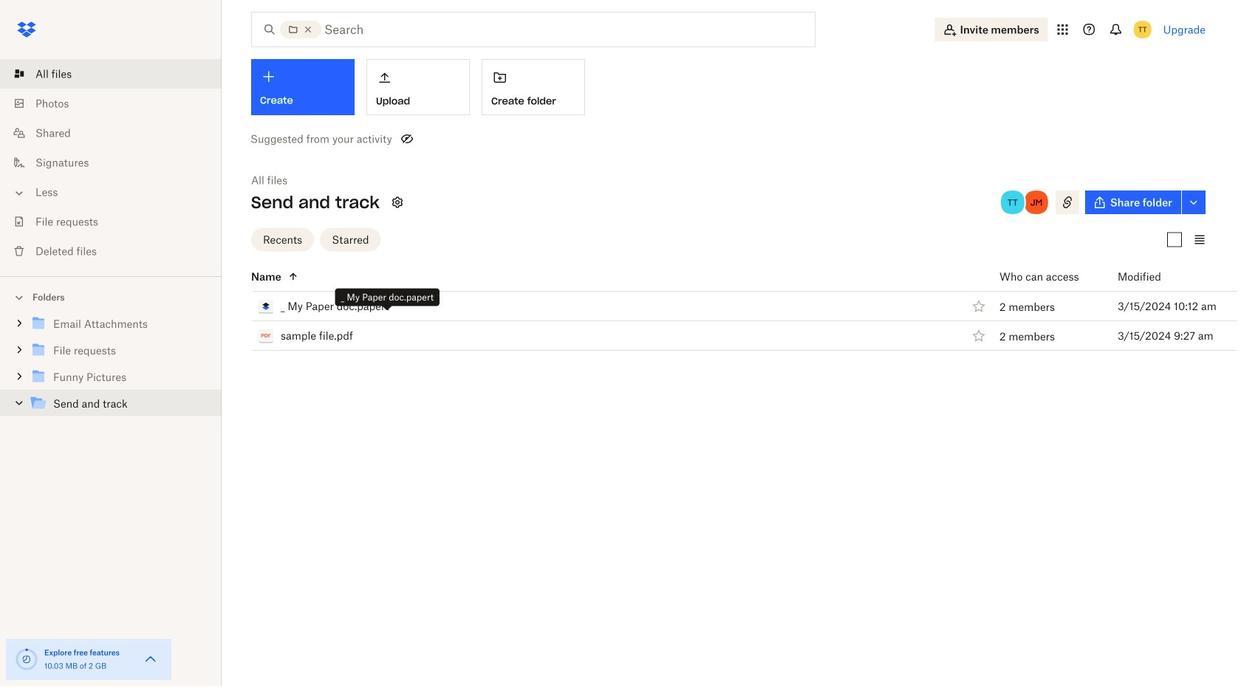 Task type: vqa. For each thing, say whether or not it's contained in the screenshot.
Backup Automatically back up all your devices
no



Task type: locate. For each thing, give the bounding box(es) containing it.
quota usage progress bar
[[15, 648, 38, 672]]

Search in folder "Send and track" text field
[[324, 21, 785, 38]]

dropbox image
[[12, 15, 41, 44]]

quota usage image
[[15, 648, 38, 672]]

list
[[0, 50, 222, 276]]

table
[[219, 262, 1238, 351]]

group
[[0, 308, 222, 428]]

add to starred image
[[970, 327, 988, 345]]

name sample file.pdf, modified 3/15/2024 9:27 am, element
[[219, 322, 1238, 351]]

list item
[[0, 59, 222, 89]]



Task type: describe. For each thing, give the bounding box(es) containing it.
folder settings image
[[389, 194, 406, 211]]

add to starred image
[[970, 297, 988, 315]]

name _ my paper doc.papert, modified 3/15/2024 10:12 am, element
[[219, 292, 1238, 322]]

less image
[[12, 186, 27, 201]]



